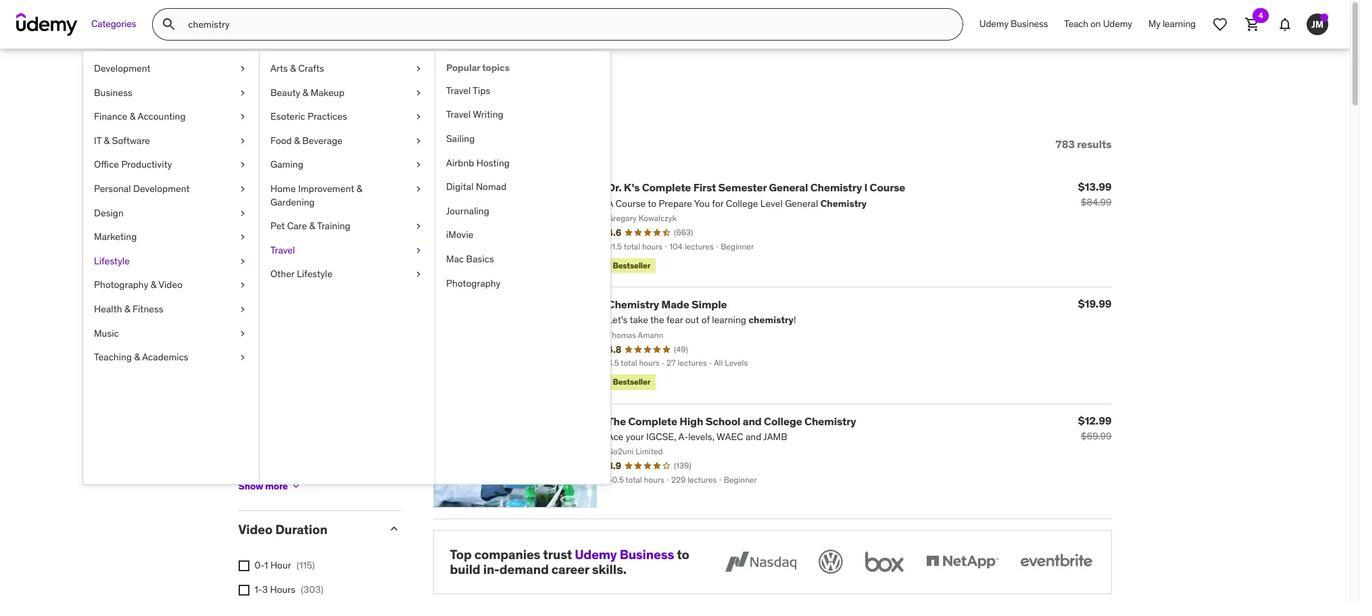 Task type: locate. For each thing, give the bounding box(es) containing it.
development down categories dropdown button
[[94, 62, 151, 74]]

health & fitness
[[94, 303, 163, 315]]

filter
[[263, 137, 290, 151]]

udemy business link left to
[[575, 546, 674, 562]]

xsmall image for esoteric practices
[[413, 110, 424, 124]]

udemy business
[[980, 18, 1048, 30]]

783 for 783 results for "chemistry"
[[238, 80, 277, 108]]

1 horizontal spatial lifestyle
[[297, 268, 333, 280]]

complete right "k's" at left top
[[642, 181, 691, 194]]

personal development
[[94, 183, 190, 195]]

photography & video
[[94, 279, 183, 291]]

& right "food"
[[294, 134, 300, 147]]

travel tips
[[446, 84, 491, 97]]

xsmall image inside the photography & video link
[[237, 279, 248, 292]]

ratings button
[[238, 192, 376, 209]]

notifications image
[[1277, 16, 1294, 32]]

training
[[317, 220, 351, 232]]

arts
[[270, 62, 288, 74]]

1 vertical spatial complete
[[628, 414, 678, 428]]

photography for photography & video
[[94, 279, 148, 291]]

0 horizontal spatial results
[[282, 80, 352, 108]]

travel writing link
[[435, 103, 611, 127]]

0 horizontal spatial photography
[[94, 279, 148, 291]]

travel down "chemistry"
[[446, 108, 471, 121]]

1 horizontal spatial udemy business link
[[972, 8, 1056, 41]]

xsmall image inside travel link
[[413, 244, 424, 257]]

1 vertical spatial travel
[[446, 108, 471, 121]]

& down "gaming" link
[[357, 183, 362, 195]]

demand
[[500, 561, 549, 578]]

dr.
[[608, 181, 622, 194]]

0 horizontal spatial business
[[94, 86, 132, 98]]

mac basics
[[446, 253, 494, 265]]

xsmall image inside personal development link
[[237, 183, 248, 196]]

marketing link
[[83, 225, 259, 249]]

& right teaching
[[134, 351, 140, 363]]

$84.99
[[1081, 196, 1112, 209]]

xsmall image inside "gaming" link
[[413, 158, 424, 172]]

& right health
[[124, 303, 130, 315]]

0 vertical spatial 783
[[238, 80, 277, 108]]

results up esoteric practices
[[282, 80, 352, 108]]

1 vertical spatial small image
[[387, 522, 401, 536]]

0 vertical spatial results
[[282, 80, 352, 108]]

xsmall image for show more
[[291, 481, 302, 492]]

2 vertical spatial chemistry
[[805, 414, 856, 428]]

jm link
[[1302, 8, 1334, 41]]

business left teach
[[1011, 18, 1048, 30]]

0 vertical spatial chemistry
[[811, 181, 862, 194]]

journaling link
[[435, 199, 611, 223]]

academics
[[142, 351, 188, 363]]

xsmall image inside finance & accounting link
[[237, 110, 248, 124]]

& for 4.5 & up (272)
[[320, 230, 326, 242]]

music link
[[83, 322, 259, 346]]

& right it
[[104, 134, 110, 147]]

you have alerts image
[[1321, 14, 1329, 22]]

high
[[680, 414, 704, 428]]

0 vertical spatial video
[[159, 279, 183, 291]]

chemistry for the complete high school and college chemistry
[[805, 414, 856, 428]]

xsmall image for lifestyle
[[237, 255, 248, 268]]

complete
[[642, 181, 691, 194], [628, 414, 678, 428]]

2 vertical spatial business
[[620, 546, 674, 562]]

business left to
[[620, 546, 674, 562]]

0 vertical spatial complete
[[642, 181, 691, 194]]

submit search image
[[161, 16, 177, 32]]

office
[[94, 158, 119, 171]]

3.5 & up
[[305, 278, 339, 290]]

xsmall image inside home improvement & gardening 'link'
[[413, 183, 424, 196]]

العربية
[[255, 404, 275, 417]]

video duration
[[238, 522, 328, 538]]

(303)
[[301, 583, 323, 596]]

up right 3.5
[[328, 278, 339, 290]]

& right care
[[309, 220, 315, 232]]

udemy image
[[16, 13, 78, 36]]

popular topics
[[446, 62, 510, 74]]

in-
[[483, 561, 500, 578]]

0 horizontal spatial 783
[[238, 80, 277, 108]]

xsmall image inside the development link
[[237, 62, 248, 75]]

xsmall image for design
[[237, 207, 248, 220]]

1 horizontal spatial 783
[[1056, 137, 1075, 151]]

shopping cart with 4 items image
[[1245, 16, 1261, 32]]

business
[[1011, 18, 1048, 30], [94, 86, 132, 98], [620, 546, 674, 562]]

complete right the
[[628, 414, 678, 428]]

& right 4.5
[[320, 230, 326, 242]]

video down lifestyle link
[[159, 279, 183, 291]]

show more button
[[238, 473, 302, 500]]

up for 3.5
[[328, 278, 339, 290]]

wishlist image
[[1212, 16, 1229, 32]]

0 horizontal spatial small image
[[247, 138, 261, 151]]

hour
[[270, 559, 291, 572]]

beverage
[[302, 134, 343, 147]]

1 vertical spatial chemistry
[[608, 298, 659, 311]]

jm
[[1312, 18, 1324, 30]]

1 vertical spatial video
[[238, 522, 273, 538]]

xsmall image inside it & software link
[[237, 134, 248, 148]]

gardening
[[270, 196, 315, 208]]

lifestyle right other at the left top
[[297, 268, 333, 280]]

Search for anything text field
[[186, 13, 947, 36]]

1 vertical spatial udemy business link
[[575, 546, 674, 562]]

$13.99 $84.99
[[1078, 180, 1112, 209]]

0 horizontal spatial udemy business link
[[575, 546, 674, 562]]

photography for photography
[[446, 277, 501, 289]]

हिन्दी
[[255, 428, 272, 441]]

2 horizontal spatial business
[[1011, 18, 1048, 30]]

xsmall image inside office productivity link
[[237, 158, 248, 172]]

0 horizontal spatial video
[[159, 279, 183, 291]]

digital nomad
[[446, 181, 507, 193]]

up
[[328, 230, 339, 242], [328, 278, 339, 290]]

teach
[[1065, 18, 1089, 30]]

0 vertical spatial udemy business link
[[972, 8, 1056, 41]]

trust
[[543, 546, 572, 562]]

& right beauty
[[303, 86, 309, 98]]

beauty & makeup
[[270, 86, 345, 98]]

esoteric practices link
[[260, 105, 435, 129]]

3.5
[[305, 278, 318, 290]]

& for beauty & makeup
[[303, 86, 309, 98]]

1 up from the top
[[328, 230, 339, 242]]

udemy business link left teach
[[972, 8, 1056, 41]]

1 horizontal spatial results
[[1077, 137, 1112, 151]]

home improvement & gardening link
[[260, 177, 435, 214]]

xsmall image inside business link
[[237, 86, 248, 100]]

0 horizontal spatial lifestyle
[[94, 255, 130, 267]]

1 vertical spatial results
[[1077, 137, 1112, 151]]

chemistry right college on the right bottom of page
[[805, 414, 856, 428]]

teaching & academics link
[[83, 346, 259, 370]]

popular
[[446, 62, 480, 74]]

& right the arts at the top left of the page
[[290, 62, 296, 74]]

video up 0-
[[238, 522, 273, 538]]

my learning
[[1149, 18, 1196, 30]]

1 horizontal spatial business
[[620, 546, 674, 562]]

& right 3.5
[[320, 278, 326, 290]]

xsmall image for office productivity
[[237, 158, 248, 172]]

español
[[255, 452, 289, 465]]

xsmall image inside esoteric practices link
[[413, 110, 424, 124]]

783 results status
[[1056, 137, 1112, 151]]

photography up health & fitness
[[94, 279, 148, 291]]

small image
[[247, 138, 261, 151], [387, 522, 401, 536]]

travel left tips
[[446, 84, 471, 97]]

xsmall image inside lifestyle link
[[237, 255, 248, 268]]

783 results
[[1056, 137, 1112, 151]]

1 vertical spatial 783
[[1056, 137, 1075, 151]]

xsmall image inside music link
[[237, 327, 248, 340]]

simple
[[692, 298, 727, 311]]

0 vertical spatial travel
[[446, 84, 471, 97]]

business up finance
[[94, 86, 132, 98]]

xsmall image inside 'food & beverage' link
[[413, 134, 424, 148]]

up for 4.5
[[328, 230, 339, 242]]

xsmall image inside show more 'button'
[[291, 481, 302, 492]]

travel tips link
[[435, 79, 611, 103]]

xsmall image inside pet care & training link
[[413, 220, 424, 233]]

chemistry for dr. k's complete first semester general chemistry i course
[[811, 181, 862, 194]]

1 vertical spatial lifestyle
[[297, 268, 333, 280]]

xsmall image for business
[[237, 86, 248, 100]]

& for photography & video
[[151, 279, 156, 291]]

xsmall image inside the arts & crafts link
[[413, 62, 424, 75]]

eventbrite image
[[1017, 547, 1095, 577]]

photography down mac basics
[[446, 277, 501, 289]]

xsmall image
[[237, 62, 248, 75], [413, 62, 424, 75], [413, 86, 424, 100], [237, 134, 248, 148], [413, 158, 424, 172], [237, 207, 248, 220], [413, 220, 424, 233], [237, 231, 248, 244], [413, 244, 424, 257], [238, 382, 249, 392], [238, 406, 249, 417], [238, 430, 249, 441], [238, 454, 249, 465]]

0 vertical spatial small image
[[247, 138, 261, 151]]

xsmall image for personal development
[[237, 183, 248, 196]]

1 vertical spatial up
[[328, 278, 339, 290]]

0 vertical spatial up
[[328, 230, 339, 242]]

results inside status
[[1077, 137, 1112, 151]]

xsmall image inside health & fitness link
[[237, 303, 248, 316]]

video duration button
[[238, 522, 376, 538]]

783 inside status
[[1056, 137, 1075, 151]]

teaching & academics
[[94, 351, 188, 363]]

the complete high school and college chemistry link
[[608, 414, 856, 428]]

chemistry left the i
[[811, 181, 862, 194]]

xsmall image inside design link
[[237, 207, 248, 220]]

gaming link
[[260, 153, 435, 177]]

on
[[1091, 18, 1101, 30]]

xsmall image for it & software
[[237, 134, 248, 148]]

video
[[159, 279, 183, 291], [238, 522, 273, 538]]

chemistry left made
[[608, 298, 659, 311]]

up left (272) on the left top of the page
[[328, 230, 339, 242]]

design link
[[83, 201, 259, 225]]

xsmall image for pet care & training
[[413, 220, 424, 233]]

top
[[450, 546, 472, 562]]

results for 783 results
[[1077, 137, 1112, 151]]

results up $13.99
[[1077, 137, 1112, 151]]

1 vertical spatial business
[[94, 86, 132, 98]]

travel up other at the left top
[[270, 244, 295, 256]]

airbnb
[[446, 157, 474, 169]]

0 vertical spatial lifestyle
[[94, 255, 130, 267]]

journaling
[[446, 205, 490, 217]]

course
[[870, 181, 906, 194]]

lifestyle down marketing
[[94, 255, 130, 267]]

teach on udemy
[[1065, 18, 1133, 30]]

udemy
[[980, 18, 1009, 30], [1103, 18, 1133, 30], [575, 546, 617, 562]]

4
[[1259, 10, 1264, 20]]

sailing link
[[435, 127, 611, 151]]

xsmall image for food & beverage
[[413, 134, 424, 148]]

1 horizontal spatial small image
[[387, 522, 401, 536]]

other lifestyle link
[[260, 263, 435, 287]]

& up 'fitness'
[[151, 279, 156, 291]]

xsmall image inside beauty & makeup link
[[413, 86, 424, 100]]

xsmall image inside other lifestyle link
[[413, 268, 424, 281]]

marketing
[[94, 231, 137, 243]]

k's
[[624, 181, 640, 194]]

arts & crafts link
[[260, 57, 435, 81]]

1-
[[255, 583, 262, 596]]

other lifestyle
[[270, 268, 333, 280]]

photography inside "link"
[[446, 277, 501, 289]]

ratings
[[238, 192, 285, 209]]

xsmall image inside teaching & academics link
[[237, 351, 248, 364]]

development down office productivity link
[[133, 183, 190, 195]]

xsmall image for arts & crafts
[[413, 62, 424, 75]]

& inside home improvement & gardening
[[357, 183, 362, 195]]

office productivity link
[[83, 153, 259, 177]]

(272)
[[344, 230, 366, 242]]

xsmall image inside marketing 'link'
[[237, 231, 248, 244]]

xsmall image for beauty & makeup
[[413, 86, 424, 100]]

xsmall image
[[237, 86, 248, 100], [237, 110, 248, 124], [413, 110, 424, 124], [413, 134, 424, 148], [237, 158, 248, 172], [237, 183, 248, 196], [413, 183, 424, 196], [237, 255, 248, 268], [413, 268, 424, 281], [237, 279, 248, 292], [237, 303, 248, 316], [237, 327, 248, 340], [237, 351, 248, 364], [291, 481, 302, 492], [238, 561, 249, 572], [238, 585, 249, 596]]

travel for travel writing
[[446, 108, 471, 121]]

accounting
[[138, 110, 186, 123]]

1 horizontal spatial photography
[[446, 277, 501, 289]]

& right finance
[[130, 110, 136, 123]]

2 up from the top
[[328, 278, 339, 290]]

travel
[[446, 84, 471, 97], [446, 108, 471, 121], [270, 244, 295, 256]]

esoteric
[[270, 110, 305, 123]]

box image
[[862, 547, 907, 577]]

topics
[[482, 62, 510, 74]]

nasdaq image
[[722, 547, 800, 577]]



Task type: vqa. For each thing, say whether or not it's contained in the screenshot.
xsmall icon inside the Marketing link
yes



Task type: describe. For each thing, give the bounding box(es) containing it.
to build in-demand career skills.
[[450, 546, 690, 578]]

pet
[[270, 220, 285, 232]]

it & software link
[[83, 129, 259, 153]]

chemistry made simple
[[608, 298, 727, 311]]

xsmall image for travel
[[413, 244, 424, 257]]

to
[[677, 546, 690, 562]]

for
[[357, 80, 385, 108]]

more
[[265, 480, 288, 492]]

xsmall image for marketing
[[237, 231, 248, 244]]

& for teaching & academics
[[134, 351, 140, 363]]

"chemistry"
[[390, 80, 513, 108]]

dr. k's complete first semester general chemistry i course link
[[608, 181, 906, 194]]

xsmall image for photography & video
[[237, 279, 248, 292]]

crafts
[[298, 62, 324, 74]]

& for 3.5 & up
[[320, 278, 326, 290]]

português
[[255, 477, 298, 489]]

finance & accounting
[[94, 110, 186, 123]]

1 vertical spatial development
[[133, 183, 190, 195]]

language button
[[238, 343, 376, 359]]

travel element
[[435, 51, 611, 484]]

care
[[287, 220, 307, 232]]

food
[[270, 134, 292, 147]]

pet care & training link
[[260, 214, 435, 239]]

it & software
[[94, 134, 150, 147]]

netapp image
[[923, 547, 1001, 577]]

0 vertical spatial business
[[1011, 18, 1048, 30]]

xsmall image for music
[[237, 327, 248, 340]]

small image inside filter button
[[247, 138, 261, 151]]

learning
[[1163, 18, 1196, 30]]

0-
[[255, 559, 264, 572]]

results for 783 results for "chemistry"
[[282, 80, 352, 108]]

the complete high school and college chemistry
[[608, 414, 856, 428]]

xsmall image for other lifestyle
[[413, 268, 424, 281]]

travel for travel tips
[[446, 84, 471, 97]]

the
[[608, 414, 626, 428]]

imovie link
[[435, 223, 611, 247]]

0 vertical spatial development
[[94, 62, 151, 74]]

general
[[769, 181, 808, 194]]

home improvement & gardening
[[270, 183, 362, 208]]

personal
[[94, 183, 131, 195]]

& for it & software
[[104, 134, 110, 147]]

xsmall image for development
[[237, 62, 248, 75]]

$12.99
[[1078, 414, 1112, 427]]

dr. k's complete first semester general chemistry i course
[[608, 181, 906, 194]]

photography & video link
[[83, 273, 259, 298]]

mac
[[446, 253, 464, 265]]

$19.99
[[1078, 297, 1112, 310]]

2 horizontal spatial udemy
[[1103, 18, 1133, 30]]

hosting
[[477, 157, 510, 169]]

2 vertical spatial travel
[[270, 244, 295, 256]]

development link
[[83, 57, 259, 81]]

xsmall image for home improvement & gardening
[[413, 183, 424, 196]]

music
[[94, 327, 119, 339]]

it
[[94, 134, 102, 147]]

3
[[262, 583, 268, 596]]

skills.
[[592, 561, 627, 578]]

& for food & beverage
[[294, 134, 300, 147]]

chemistry made simple link
[[608, 298, 727, 311]]

mac basics link
[[435, 247, 611, 272]]

i
[[865, 181, 868, 194]]

categories
[[91, 18, 136, 30]]

$13.99
[[1078, 180, 1112, 194]]

xsmall image for gaming
[[413, 158, 424, 172]]

& for finance & accounting
[[130, 110, 136, 123]]

volkswagen image
[[816, 547, 846, 577]]

basics
[[466, 253, 494, 265]]

pet care & training
[[270, 220, 351, 232]]

design
[[94, 207, 124, 219]]

first
[[694, 181, 716, 194]]

1 horizontal spatial video
[[238, 522, 273, 538]]

xsmall image for health & fitness
[[237, 303, 248, 316]]

gaming
[[270, 158, 304, 171]]

& for health & fitness
[[124, 303, 130, 315]]

beauty & makeup link
[[260, 81, 435, 105]]

made
[[662, 298, 690, 311]]

0-1 hour (115)
[[255, 559, 315, 572]]

imovie
[[446, 229, 474, 241]]

hours
[[270, 583, 296, 596]]

makeup
[[311, 86, 345, 98]]

office productivity
[[94, 158, 172, 171]]

sailing
[[446, 133, 475, 145]]

top companies trust udemy business
[[450, 546, 674, 562]]

esoteric practices
[[270, 110, 347, 123]]

(115)
[[297, 559, 315, 572]]

xsmall image for finance & accounting
[[237, 110, 248, 124]]

xsmall image for teaching & academics
[[237, 351, 248, 364]]

other
[[270, 268, 295, 280]]

783 for 783 results
[[1056, 137, 1075, 151]]

digital
[[446, 181, 474, 193]]

nomad
[[476, 181, 507, 193]]

english
[[255, 380, 286, 392]]

1 horizontal spatial udemy
[[980, 18, 1009, 30]]

food & beverage link
[[260, 129, 435, 153]]

career
[[552, 561, 589, 578]]

duration
[[275, 522, 328, 538]]

0 horizontal spatial udemy
[[575, 546, 617, 562]]

school
[[706, 414, 741, 428]]

& for arts & crafts
[[290, 62, 296, 74]]

tips
[[473, 84, 491, 97]]



